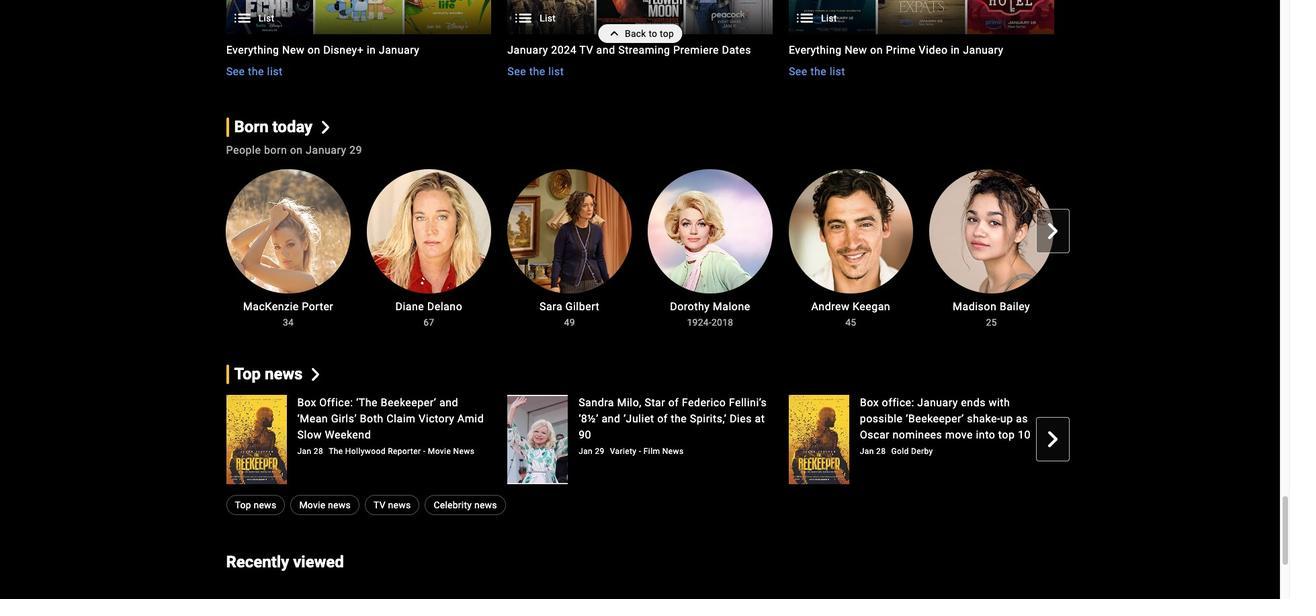 Task type: locate. For each thing, give the bounding box(es) containing it.
january
[[379, 44, 420, 56], [508, 44, 548, 56], [963, 44, 1004, 56], [306, 144, 347, 156], [918, 397, 959, 409]]

1 horizontal spatial production art image
[[508, 0, 773, 34]]

0 horizontal spatial jan
[[297, 447, 312, 456]]

diane delano image
[[367, 169, 491, 294]]

1 see the list from the left
[[226, 65, 283, 78]]

new left disney+
[[282, 44, 305, 56]]

0 horizontal spatial 28
[[314, 447, 323, 456]]

on for prime
[[871, 44, 883, 56]]

3 list from the left
[[830, 65, 846, 78]]

with
[[989, 397, 1011, 409]]

0 horizontal spatial of
[[658, 413, 668, 425]]

list down 2024
[[549, 65, 564, 78]]

spirits,'
[[690, 413, 727, 425]]

2 - from the left
[[639, 447, 642, 456]]

chevron right inline image for today
[[319, 121, 332, 134]]

sara gilbert 49
[[540, 301, 600, 328]]

0 horizontal spatial new
[[282, 44, 305, 56]]

chevron right inline image inside the top news link
[[309, 368, 322, 381]]

box office: january ends with possible 'beekeeper' shake-up as oscar nominees move into top 10 jan 28 gold derby
[[860, 397, 1031, 456]]

in right video
[[951, 44, 960, 56]]

2 horizontal spatial see
[[789, 65, 808, 78]]

1 - from the left
[[423, 447, 426, 456]]

2 vertical spatial and
[[602, 413, 621, 425]]

tv inside group
[[580, 44, 594, 56]]

jan inside box office: 'the beekeeper' and 'mean girls' both claim victory amid slow weekend jan 28 the hollywood reporter - movie news
[[297, 447, 312, 456]]

0 vertical spatial 29
[[350, 144, 362, 156]]

1 see from the left
[[226, 65, 245, 78]]

top up recently
[[235, 500, 251, 511]]

everything for everything new on prime video in january
[[789, 44, 842, 56]]

1 news from the left
[[453, 447, 475, 456]]

0 horizontal spatial list
[[259, 13, 275, 23]]

tv news button
[[365, 495, 420, 516]]

0 vertical spatial chevron right inline image
[[319, 121, 332, 134]]

celebrity news
[[434, 500, 497, 511]]

chevron right inline image
[[1046, 223, 1062, 239]]

1 horizontal spatial list link
[[508, 0, 773, 34]]

delano
[[427, 301, 463, 313]]

january up 'beekeeper'
[[918, 397, 959, 409]]

box inside box office: january ends with possible 'beekeeper' shake-up as oscar nominees move into top 10 jan 28 gold derby
[[860, 397, 879, 409]]

news right celebrity
[[475, 500, 497, 511]]

2 jan from the left
[[579, 447, 593, 456]]

production art image for video
[[789, 0, 1054, 34]]

of
[[669, 397, 679, 409], [658, 413, 668, 425]]

dorothy malone 1924-2018
[[670, 301, 751, 328]]

of right star
[[669, 397, 679, 409]]

list link
[[226, 0, 492, 34], [508, 0, 773, 34], [789, 0, 1054, 34]]

2 horizontal spatial list
[[830, 65, 846, 78]]

diane delano 67
[[396, 301, 463, 328]]

see for everything new on prime video in january
[[789, 65, 808, 78]]

1 vertical spatial and
[[440, 397, 458, 409]]

1 vertical spatial of
[[658, 413, 668, 425]]

new for prime
[[845, 44, 868, 56]]

sandra milo, star of federico fellini's '8½' and 'juliet of the spirits,' dies at 90 image
[[508, 395, 568, 485]]

move
[[946, 429, 973, 442]]

1 horizontal spatial 29
[[595, 447, 605, 456]]

0 horizontal spatial production art image
[[226, 0, 492, 34]]

1 horizontal spatial -
[[639, 447, 642, 456]]

0 horizontal spatial tv
[[374, 500, 386, 511]]

to
[[649, 28, 658, 39]]

group containing everything new on prime video in january
[[789, 0, 1054, 80]]

1 vertical spatial movie
[[299, 500, 326, 511]]

1 everything from the left
[[226, 44, 279, 56]]

box inside box office: 'the beekeeper' and 'mean girls' both claim victory amid slow weekend jan 28 the hollywood reporter - movie news
[[297, 397, 317, 409]]

- inside sandra milo, star of federico fellini's '8½' and 'juliet of the spirits,' dies at 90 jan 29 variety - film news
[[639, 447, 642, 456]]

0 horizontal spatial see
[[226, 65, 245, 78]]

news for celebrity news button
[[475, 500, 497, 511]]

celebrity
[[434, 500, 472, 511]]

movie down victory
[[428, 447, 451, 456]]

list group for video
[[789, 0, 1054, 34]]

0 horizontal spatial see the list
[[226, 65, 283, 78]]

and inside sandra milo, star of federico fellini's '8½' and 'juliet of the spirits,' dies at 90 jan 29 variety - film news
[[602, 413, 621, 425]]

2 horizontal spatial jan
[[860, 447, 874, 456]]

on left disney+
[[308, 44, 321, 56]]

see for everything new on disney+ in january
[[226, 65, 245, 78]]

2 28 from the left
[[877, 447, 886, 456]]

2 list from the left
[[540, 13, 556, 23]]

0 horizontal spatial box
[[297, 397, 317, 409]]

people born on january 29
[[226, 144, 362, 156]]

28 left the the
[[314, 447, 323, 456]]

1 horizontal spatial of
[[669, 397, 679, 409]]

45
[[846, 317, 857, 328]]

group
[[0, 0, 210, 34], [0, 0, 210, 34], [226, 0, 492, 80], [508, 0, 773, 80], [789, 0, 1054, 80], [210, 169, 1071, 328], [226, 169, 351, 294], [367, 169, 491, 294], [508, 169, 632, 294], [648, 169, 773, 294], [789, 169, 914, 294], [930, 169, 1054, 294], [210, 395, 1071, 485]]

chevron right inline image
[[319, 121, 332, 134], [309, 368, 322, 381], [1046, 432, 1062, 448]]

news left celebrity
[[388, 500, 411, 511]]

new left the prime
[[845, 44, 868, 56]]

0 horizontal spatial everything
[[226, 44, 279, 56]]

chevron right inline image right today
[[319, 121, 332, 134]]

production art image
[[226, 0, 492, 34], [508, 0, 773, 34], [789, 0, 1054, 34]]

box for box office: 'the beekeeper' and 'mean girls' both claim victory amid slow weekend
[[297, 397, 317, 409]]

1 horizontal spatial see the list
[[508, 65, 564, 78]]

see the list for january 2024 tv and streaming premiere dates
[[508, 65, 564, 78]]

movie right top news button
[[299, 500, 326, 511]]

chevron right inline image up office:
[[309, 368, 322, 381]]

1 vertical spatial top news
[[235, 500, 277, 511]]

- left film
[[639, 447, 642, 456]]

3 see from the left
[[789, 65, 808, 78]]

1 see the list button from the left
[[226, 64, 283, 80]]

1 horizontal spatial tv
[[580, 44, 594, 56]]

'mean
[[297, 413, 328, 425]]

celebrity news button
[[425, 495, 506, 516]]

2 list from the left
[[549, 65, 564, 78]]

1 vertical spatial 29
[[595, 447, 605, 456]]

1 vertical spatial top
[[999, 429, 1015, 442]]

new for disney+
[[282, 44, 305, 56]]

0 horizontal spatial movie
[[299, 500, 326, 511]]

1 horizontal spatial on
[[308, 44, 321, 56]]

34
[[283, 317, 294, 328]]

streaming
[[619, 44, 671, 56]]

list for and
[[549, 65, 564, 78]]

- inside box office: 'the beekeeper' and 'mean girls' both claim victory amid slow weekend jan 28 the hollywood reporter - movie news
[[423, 447, 426, 456]]

0 horizontal spatial top
[[660, 28, 674, 39]]

news left tv news
[[328, 500, 351, 511]]

-
[[423, 447, 426, 456], [639, 447, 642, 456]]

girls'
[[331, 413, 357, 425]]

'the
[[356, 397, 378, 409]]

2 horizontal spatial on
[[871, 44, 883, 56]]

1 list group from the left
[[226, 0, 492, 34]]

andrew keegan image
[[789, 169, 914, 294]]

2 new from the left
[[845, 44, 868, 56]]

2 list link from the left
[[508, 0, 773, 34]]

jan down slow on the bottom of the page
[[297, 447, 312, 456]]

- right 'reporter'
[[423, 447, 426, 456]]

list
[[259, 13, 275, 23], [540, 13, 556, 23], [821, 13, 837, 23]]

49
[[564, 317, 575, 328]]

list for everything new on disney+ in january
[[259, 13, 275, 23]]

of down star
[[658, 413, 668, 425]]

top news
[[234, 365, 303, 384], [235, 500, 277, 511]]

2 news from the left
[[663, 447, 684, 456]]

2 production art image from the left
[[508, 0, 773, 34]]

1 new from the left
[[282, 44, 305, 56]]

0 vertical spatial top
[[660, 28, 674, 39]]

the
[[248, 65, 264, 78], [529, 65, 546, 78], [811, 65, 827, 78], [671, 413, 687, 425]]

3 see the list button from the left
[[789, 64, 846, 80]]

news down the 34 on the left bottom of the page
[[265, 365, 303, 384]]

new
[[282, 44, 305, 56], [845, 44, 868, 56]]

born
[[264, 144, 287, 156]]

top
[[234, 365, 261, 384], [235, 500, 251, 511]]

tv right movie news button
[[374, 500, 386, 511]]

0 horizontal spatial list group
[[226, 0, 492, 34]]

on left the prime
[[871, 44, 883, 56]]

1 vertical spatial chevron right inline image
[[309, 368, 322, 381]]

1 horizontal spatial jan
[[579, 447, 593, 456]]

- for 'juliet
[[639, 447, 642, 456]]

bailey
[[1000, 301, 1031, 313]]

malone
[[713, 301, 751, 313]]

top for top news button
[[235, 500, 251, 511]]

1 horizontal spatial list group
[[508, 0, 773, 34]]

2 horizontal spatial list group
[[789, 0, 1054, 34]]

jan down 90
[[579, 447, 593, 456]]

2 see the list button from the left
[[508, 64, 564, 80]]

news
[[453, 447, 475, 456], [663, 447, 684, 456]]

chevron right inline image for news
[[309, 368, 322, 381]]

1 horizontal spatial new
[[845, 44, 868, 56]]

2 see the list from the left
[[508, 65, 564, 78]]

amid
[[458, 413, 484, 425]]

mackenzie porter image
[[226, 169, 351, 294]]

2 horizontal spatial see the list
[[789, 65, 846, 78]]

0 horizontal spatial in
[[367, 44, 376, 56]]

'beekeeper'
[[906, 413, 964, 425]]

movie
[[428, 447, 451, 456], [299, 500, 326, 511]]

and down expand less image
[[597, 44, 616, 56]]

2 box from the left
[[860, 397, 879, 409]]

born today link
[[226, 118, 332, 137]]

gilbert
[[566, 301, 600, 313]]

2 horizontal spatial list link
[[789, 0, 1054, 34]]

0 horizontal spatial news
[[453, 447, 475, 456]]

list group for in
[[226, 0, 492, 34]]

1 horizontal spatial movie
[[428, 447, 451, 456]]

0 vertical spatial of
[[669, 397, 679, 409]]

list group
[[226, 0, 492, 34], [508, 0, 773, 34], [789, 0, 1054, 34]]

1 horizontal spatial list
[[549, 65, 564, 78]]

2 list group from the left
[[508, 0, 773, 34]]

tv
[[580, 44, 594, 56], [374, 500, 386, 511]]

tv right 2024
[[580, 44, 594, 56]]

slow
[[297, 429, 322, 442]]

28
[[314, 447, 323, 456], [877, 447, 886, 456]]

1 box from the left
[[297, 397, 317, 409]]

top news for top news button
[[235, 500, 277, 511]]

on right born at the top of page
[[290, 144, 303, 156]]

1 list from the left
[[267, 65, 283, 78]]

0 horizontal spatial -
[[423, 447, 426, 456]]

news down amid
[[453, 447, 475, 456]]

see
[[226, 65, 245, 78], [508, 65, 526, 78], [789, 65, 808, 78]]

box up ''mean'
[[297, 397, 317, 409]]

top inside button
[[235, 500, 251, 511]]

mackenzie porter 34
[[243, 301, 334, 328]]

box
[[297, 397, 317, 409], [860, 397, 879, 409]]

1 list from the left
[[259, 13, 275, 23]]

top news down the 34 on the left bottom of the page
[[234, 365, 303, 384]]

sara gilbert in roseanne (1988) image
[[508, 169, 632, 294]]

1 horizontal spatial in
[[951, 44, 960, 56]]

2 horizontal spatial list
[[821, 13, 837, 23]]

1 in from the left
[[367, 44, 376, 56]]

in
[[367, 44, 376, 56], [951, 44, 960, 56]]

0 horizontal spatial on
[[290, 144, 303, 156]]

january right video
[[963, 44, 1004, 56]]

see the list
[[226, 65, 283, 78], [508, 65, 564, 78], [789, 65, 846, 78]]

0 horizontal spatial list
[[267, 65, 283, 78]]

fellini's
[[729, 397, 767, 409]]

1 horizontal spatial everything
[[789, 44, 842, 56]]

1 list link from the left
[[226, 0, 492, 34]]

67
[[424, 317, 435, 328]]

recently
[[226, 553, 289, 572]]

see the list button for everything new on disney+ in january
[[226, 64, 283, 80]]

news for movie news button
[[328, 500, 351, 511]]

3 jan from the left
[[860, 447, 874, 456]]

ends
[[962, 397, 986, 409]]

news for amid
[[453, 447, 475, 456]]

claim
[[387, 413, 416, 425]]

0 vertical spatial top news
[[234, 365, 303, 384]]

shake-
[[967, 413, 1001, 425]]

list down "everything new on prime video in january"
[[830, 65, 846, 78]]

sandra milo, star of federico fellini's '8½' and 'juliet of the spirits,' dies at 90 jan 29 variety - film news
[[579, 397, 767, 456]]

and up victory
[[440, 397, 458, 409]]

1 horizontal spatial see
[[508, 65, 526, 78]]

0 horizontal spatial list link
[[226, 0, 492, 34]]

28 down oscar
[[877, 447, 886, 456]]

3 production art image from the left
[[789, 0, 1054, 34]]

born
[[234, 118, 269, 136]]

top right to
[[660, 28, 674, 39]]

1 horizontal spatial list
[[540, 13, 556, 23]]

news up recently
[[254, 500, 277, 511]]

box up possible
[[860, 397, 879, 409]]

list link for in
[[226, 0, 492, 34]]

1 jan from the left
[[297, 447, 312, 456]]

top news up recently
[[235, 500, 277, 511]]

1 horizontal spatial see the list button
[[508, 64, 564, 80]]

january right disney+
[[379, 44, 420, 56]]

and down sandra
[[602, 413, 621, 425]]

movie news
[[299, 500, 351, 511]]

january 2024 tv and streaming premiere dates
[[508, 44, 752, 56]]

1 28 from the left
[[314, 447, 323, 456]]

chevron right inline image right 10
[[1046, 432, 1062, 448]]

0 vertical spatial movie
[[428, 447, 451, 456]]

group containing everything new on disney+ in january
[[226, 0, 492, 80]]

3 list link from the left
[[789, 0, 1054, 34]]

news inside box office: 'the beekeeper' and 'mean girls' both claim victory amid slow weekend jan 28 the hollywood reporter - movie news
[[453, 447, 475, 456]]

jan down oscar
[[860, 447, 874, 456]]

top down 'up'
[[999, 429, 1015, 442]]

mackenzie
[[243, 301, 299, 313]]

news inside sandra milo, star of federico fellini's '8½' and 'juliet of the spirits,' dies at 90 jan 29 variety - film news
[[663, 447, 684, 456]]

0 vertical spatial top
[[234, 365, 261, 384]]

top up box office: 'the beekeeper' and 'mean girls' both claim victory amid slow weekend image
[[234, 365, 261, 384]]

group containing january 2024 tv and streaming premiere dates
[[508, 0, 773, 80]]

in right disney+
[[367, 44, 376, 56]]

news right film
[[663, 447, 684, 456]]

10
[[1018, 429, 1031, 442]]

back
[[625, 28, 646, 39]]

0 vertical spatial tv
[[580, 44, 594, 56]]

everything
[[226, 44, 279, 56], [789, 44, 842, 56]]

0 horizontal spatial see the list button
[[226, 64, 283, 80]]

production art image for in
[[226, 0, 492, 34]]

list down the everything new on disney+ in january
[[267, 65, 283, 78]]

nominees
[[893, 429, 943, 442]]

keegan
[[853, 301, 891, 313]]

3 list group from the left
[[789, 0, 1054, 34]]

box office: 'the beekeeper' and 'mean girls' both claim victory amid slow weekend jan 28 the hollywood reporter - movie news
[[297, 397, 484, 456]]

2 see from the left
[[508, 65, 526, 78]]

see the list button for january 2024 tv and streaming premiere dates
[[508, 64, 564, 80]]

1 horizontal spatial box
[[860, 397, 879, 409]]

29
[[350, 144, 362, 156], [595, 447, 605, 456]]

1 vertical spatial top
[[235, 500, 251, 511]]

chevron right inline image inside 'born today' link
[[319, 121, 332, 134]]

jan
[[297, 447, 312, 456], [579, 447, 593, 456], [860, 447, 874, 456]]

28 inside box office: 'the beekeeper' and 'mean girls' both claim victory amid slow weekend jan 28 the hollywood reporter - movie news
[[314, 447, 323, 456]]

3 list from the left
[[821, 13, 837, 23]]

andrew keegan 45
[[812, 301, 891, 328]]

1 horizontal spatial 28
[[877, 447, 886, 456]]

1 horizontal spatial top
[[999, 429, 1015, 442]]

2 horizontal spatial production art image
[[789, 0, 1054, 34]]

top
[[660, 28, 674, 39], [999, 429, 1015, 442]]

january down today
[[306, 144, 347, 156]]

2 horizontal spatial see the list button
[[789, 64, 846, 80]]

3 see the list from the left
[[789, 65, 846, 78]]

2 everything from the left
[[789, 44, 842, 56]]

on
[[308, 44, 321, 56], [871, 44, 883, 56], [290, 144, 303, 156]]

prime
[[886, 44, 916, 56]]

diane
[[396, 301, 424, 313]]

sandra
[[579, 397, 614, 409]]

top news inside button
[[235, 500, 277, 511]]

- for claim
[[423, 447, 426, 456]]

1 horizontal spatial news
[[663, 447, 684, 456]]

1 production art image from the left
[[226, 0, 492, 34]]

1 vertical spatial tv
[[374, 500, 386, 511]]



Task type: describe. For each thing, give the bounding box(es) containing it.
reporter
[[388, 447, 421, 456]]

dorothy malone image
[[648, 169, 773, 294]]

january 2024 tv and streaming premiere dates link
[[508, 42, 773, 58]]

top news for the top news link
[[234, 365, 303, 384]]

everything new on prime video in january
[[789, 44, 1004, 56]]

2024
[[551, 44, 577, 56]]

movie news button
[[291, 495, 360, 516]]

list link for streaming
[[508, 0, 773, 34]]

variety
[[610, 447, 637, 456]]

today
[[273, 118, 313, 136]]

'8½'
[[579, 413, 599, 425]]

recently viewed
[[226, 553, 344, 572]]

office:
[[882, 397, 915, 409]]

25
[[986, 317, 997, 328]]

beekeeper'
[[381, 397, 437, 409]]

dates
[[722, 44, 752, 56]]

on for january
[[290, 144, 303, 156]]

2 in from the left
[[951, 44, 960, 56]]

the for january 2024 tv and streaming premiere dates
[[529, 65, 546, 78]]

news for top news button
[[254, 500, 277, 511]]

and inside box office: 'the beekeeper' and 'mean girls' both claim victory amid slow weekend jan 28 the hollywood reporter - movie news
[[440, 397, 458, 409]]

1924-
[[687, 317, 712, 328]]

top for the top news link
[[234, 365, 261, 384]]

the for everything new on prime video in january
[[811, 65, 827, 78]]

news for tv news button
[[388, 500, 411, 511]]

on for disney+
[[308, 44, 321, 56]]

the inside sandra milo, star of federico fellini's '8½' and 'juliet of the spirits,' dies at 90 jan 29 variety - film news
[[671, 413, 687, 425]]

see the list for everything new on prime video in january
[[789, 65, 846, 78]]

everything new on prime video in january link
[[789, 42, 1054, 58]]

porter
[[302, 301, 334, 313]]

29 inside sandra milo, star of federico fellini's '8½' and 'juliet of the spirits,' dies at 90 jan 29 variety - film news
[[595, 447, 605, 456]]

see the list for everything new on disney+ in january
[[226, 65, 283, 78]]

the
[[329, 447, 343, 456]]

premiere
[[674, 44, 719, 56]]

28 inside box office: january ends with possible 'beekeeper' shake-up as oscar nominees move into top 10 jan 28 gold derby
[[877, 447, 886, 456]]

sara
[[540, 301, 563, 313]]

list for prime
[[830, 65, 846, 78]]

derby
[[912, 447, 934, 456]]

news for the top news link
[[265, 365, 303, 384]]

see the list button for everything new on prime video in january
[[789, 64, 846, 80]]

up
[[1001, 413, 1013, 425]]

office:
[[320, 397, 353, 409]]

viewed
[[293, 553, 344, 572]]

0 vertical spatial and
[[597, 44, 616, 56]]

box office: 'the beekeeper' and 'mean girls' both claim victory amid slow weekend image
[[226, 395, 287, 485]]

victory
[[419, 413, 455, 425]]

top news link
[[226, 365, 322, 384]]

everything new on disney+ in january
[[226, 44, 420, 56]]

0 horizontal spatial 29
[[350, 144, 362, 156]]

jan inside box office: january ends with possible 'beekeeper' shake-up as oscar nominees move into top 10 jan 28 gold derby
[[860, 447, 874, 456]]

oscar
[[860, 429, 890, 442]]

see for january 2024 tv and streaming premiere dates
[[508, 65, 526, 78]]

top inside button
[[660, 28, 674, 39]]

box for box office: january ends with possible 'beekeeper' shake-up as oscar nominees move into top 10
[[860, 397, 879, 409]]

back to top
[[625, 28, 674, 39]]

2018
[[712, 317, 734, 328]]

group containing mackenzie porter
[[210, 169, 1071, 328]]

as
[[1016, 413, 1029, 425]]

madison bailey image
[[930, 169, 1054, 294]]

film
[[644, 447, 660, 456]]

federico
[[682, 397, 726, 409]]

expand less image
[[606, 24, 625, 43]]

box office: january ends with possible 'beekeeper' shake-up as oscar nominees move into top 10 image
[[789, 395, 850, 485]]

possible
[[860, 413, 903, 425]]

everything for everything new on disney+ in january
[[226, 44, 279, 56]]

dies
[[730, 413, 752, 425]]

tv inside button
[[374, 500, 386, 511]]

2 vertical spatial chevron right inline image
[[1046, 432, 1062, 448]]

back to top button
[[598, 24, 682, 43]]

movie inside button
[[299, 500, 326, 511]]

disney+
[[324, 44, 364, 56]]

january inside box office: january ends with possible 'beekeeper' shake-up as oscar nominees move into top 10 jan 28 gold derby
[[918, 397, 959, 409]]

jan inside sandra milo, star of federico fellini's '8½' and 'juliet of the spirits,' dies at 90 jan 29 variety - film news
[[579, 447, 593, 456]]

madison bailey 25
[[953, 301, 1031, 328]]

list link for video
[[789, 0, 1054, 34]]

list group for streaming
[[508, 0, 773, 34]]

both
[[360, 413, 384, 425]]

top inside box office: january ends with possible 'beekeeper' shake-up as oscar nominees move into top 10 jan 28 gold derby
[[999, 429, 1015, 442]]

movie inside box office: 'the beekeeper' and 'mean girls' both claim victory amid slow weekend jan 28 the hollywood reporter - movie news
[[428, 447, 451, 456]]

the for everything new on disney+ in january
[[248, 65, 264, 78]]

at
[[755, 413, 765, 425]]

people
[[226, 144, 261, 156]]

everything new on disney+ in january link
[[226, 42, 492, 58]]

january left 2024
[[508, 44, 548, 56]]

tv news
[[374, 500, 411, 511]]

andrew
[[812, 301, 850, 313]]

video
[[919, 44, 948, 56]]

news for the
[[663, 447, 684, 456]]

star
[[645, 397, 666, 409]]

hollywood
[[345, 447, 386, 456]]

90
[[579, 429, 592, 442]]

list for everything new on prime video in january
[[821, 13, 837, 23]]

list for january 2024 tv and streaming premiere dates
[[540, 13, 556, 23]]

dorothy
[[670, 301, 710, 313]]

into
[[976, 429, 996, 442]]

born today
[[234, 118, 313, 136]]

madison
[[953, 301, 997, 313]]

group containing box office: 'the beekeeper' and 'mean girls' both claim victory amid slow weekend
[[210, 395, 1071, 485]]

list for disney+
[[267, 65, 283, 78]]

production art image for streaming
[[508, 0, 773, 34]]

weekend
[[325, 429, 371, 442]]

milo,
[[617, 397, 642, 409]]

'juliet
[[624, 413, 655, 425]]



Task type: vqa. For each thing, say whether or not it's contained in the screenshot.
'TOP NEWS' within the "TOP NEWS" Button
yes



